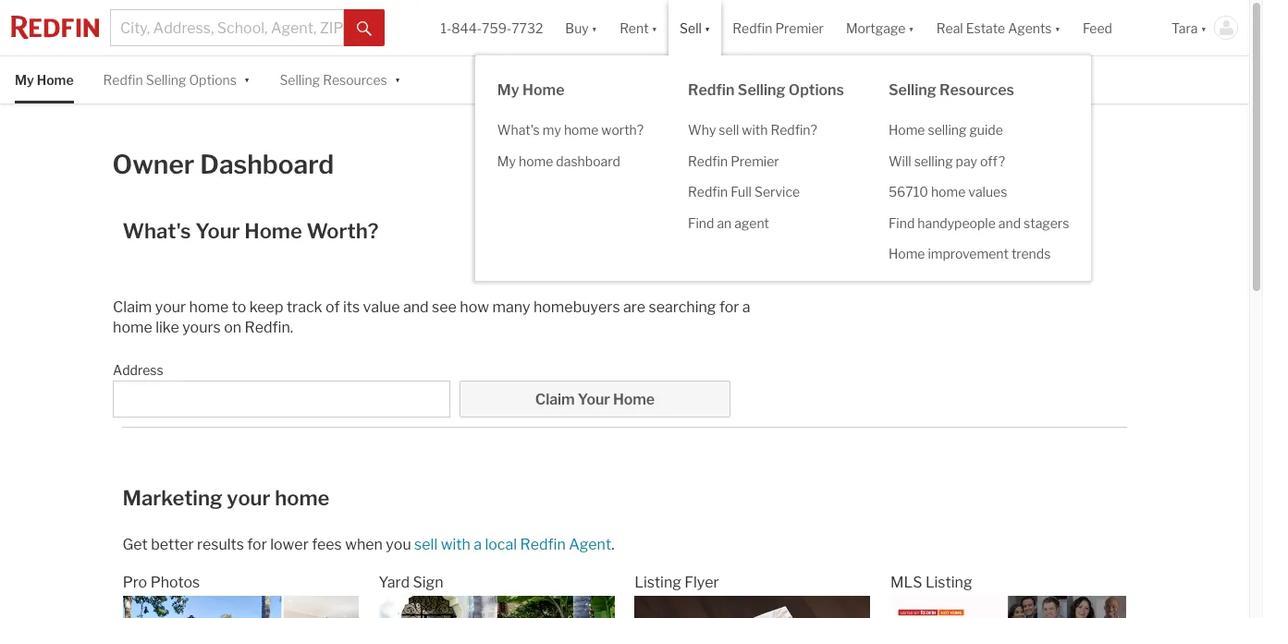 Task type: describe. For each thing, give the bounding box(es) containing it.
redfin full service link
[[666, 177, 867, 208]]

0 horizontal spatial with
[[441, 537, 471, 554]]

buy ▾ button
[[566, 0, 598, 56]]

pro
[[123, 575, 147, 592]]

a inside claim your home to keep track of its value and see how many homebuyers are searching for a home like yours on redfin.
[[743, 299, 751, 317]]

▾ right agents on the right top
[[1055, 20, 1061, 36]]

redfin for redfin premier link
[[688, 153, 728, 169]]

get
[[123, 537, 148, 554]]

of
[[326, 299, 340, 317]]

56710
[[889, 184, 929, 200]]

options for redfin selling options ▾
[[189, 72, 237, 88]]

0 horizontal spatial a
[[474, 537, 482, 554]]

mortgage ▾ button
[[835, 0, 926, 56]]

selling resources link
[[280, 56, 387, 104]]

redfin for redfin full service link in the right of the page
[[688, 184, 728, 200]]

▾ inside 'selling resources ▾'
[[395, 71, 401, 86]]

mortgage ▾ button
[[846, 0, 915, 56]]

sell ▾ button
[[680, 0, 711, 56]]

how
[[460, 299, 489, 317]]

feed button
[[1072, 0, 1161, 56]]

address
[[113, 363, 163, 379]]

pro photos
[[123, 575, 200, 592]]

▾ inside redfin selling options ▾
[[244, 71, 250, 86]]

home inside my home link
[[37, 72, 74, 88]]

0 horizontal spatial sell
[[415, 537, 438, 554]]

values
[[969, 184, 1008, 200]]

homebuyers
[[534, 299, 620, 317]]

why sell with redfin?
[[688, 122, 818, 138]]

guide
[[970, 122, 1004, 138]]

your for marketing
[[227, 487, 271, 511]]

why
[[688, 122, 716, 138]]

real estate agents ▾ link
[[937, 0, 1061, 56]]

rent ▾ button
[[620, 0, 658, 56]]

what's for what's your home worth?
[[123, 219, 191, 244]]

home left 'like'
[[113, 319, 152, 337]]

track
[[287, 299, 323, 317]]

claim for claim your home to keep track of its value and see how many homebuyers are searching for a home like yours on redfin.
[[113, 299, 152, 317]]

off?
[[981, 153, 1006, 169]]

handypeople
[[918, 215, 996, 231]]

redfin selling options
[[688, 81, 845, 99]]

.
[[612, 537, 615, 554]]

my home dashboard
[[498, 153, 621, 169]]

759-
[[482, 20, 512, 36]]

mortgage ▾
[[846, 20, 915, 36]]

0 horizontal spatial my home
[[15, 72, 74, 88]]

7732
[[512, 20, 543, 36]]

premier for redfin premier button
[[776, 20, 824, 36]]

redfin premier for redfin premier button
[[733, 20, 824, 36]]

claim your home
[[535, 392, 655, 409]]

and inside claim your home to keep track of its value and see how many homebuyers are searching for a home like yours on redfin.
[[403, 299, 429, 317]]

owner dashboard
[[112, 149, 334, 181]]

dashboard
[[200, 149, 334, 181]]

home improvement trends
[[889, 246, 1051, 262]]

to
[[232, 299, 246, 317]]

redfin for redfin premier button
[[733, 20, 773, 36]]

find for redfin selling options
[[688, 215, 715, 231]]

1-
[[441, 20, 452, 36]]

▾ right "rent"
[[652, 20, 658, 36]]

selling inside 'selling resources ▾'
[[280, 72, 320, 88]]

2 listing from the left
[[926, 575, 973, 592]]

City, Address, School, Agent, ZIP search field
[[110, 9, 344, 46]]

1 listing from the left
[[635, 575, 682, 592]]

lower
[[270, 537, 309, 554]]

home improvement trends link
[[867, 239, 1092, 270]]

your for claim
[[578, 392, 610, 409]]

what's my home worth?
[[498, 122, 644, 138]]

free professional listing photos image
[[123, 597, 359, 619]]

get better results for lower fees when you sell with a local redfin agent .
[[123, 537, 615, 554]]

claim your home to keep track of its value and see how many homebuyers are searching for a home like yours on redfin.
[[113, 299, 751, 337]]

find for selling resources
[[889, 215, 915, 231]]

real estate agents ▾
[[937, 20, 1061, 36]]

listing flyer
[[635, 575, 719, 592]]

sign
[[413, 575, 444, 592]]

rent ▾ button
[[609, 0, 669, 56]]

what's your home worth?
[[123, 219, 379, 244]]

selling inside redfin selling options ▾
[[146, 72, 186, 88]]

why sell with redfin? link
[[666, 115, 867, 146]]

pay
[[956, 153, 978, 169]]

estate
[[966, 20, 1006, 36]]

claim your home button
[[460, 381, 730, 418]]

what's my home worth? link
[[475, 115, 666, 146]]

searching
[[649, 299, 716, 317]]

redfin selling options ▾
[[103, 71, 250, 88]]

your for claim
[[155, 299, 186, 317]]

1-844-759-7732 link
[[441, 20, 543, 36]]

sell with a local redfin agent link
[[415, 537, 612, 554]]

with inside dialog
[[742, 122, 768, 138]]

sell
[[680, 20, 702, 36]]

home down my at top
[[519, 153, 554, 169]]

redfin?
[[771, 122, 818, 138]]

and inside dialog
[[999, 215, 1021, 231]]

1-844-759-7732
[[441, 20, 543, 36]]

buy ▾ button
[[554, 0, 609, 56]]

your for what's
[[195, 219, 240, 244]]

selling resources ▾
[[280, 71, 401, 88]]

redfin premier link
[[666, 146, 867, 177]]

on
[[224, 319, 242, 337]]

claim for claim your home
[[535, 392, 575, 409]]

56710 home values link
[[867, 177, 1092, 208]]

real estate agents ▾ button
[[926, 0, 1072, 56]]

find handypeople and stagers link
[[867, 208, 1092, 239]]

full
[[731, 184, 752, 200]]

56710 home values
[[889, 184, 1008, 200]]

owner
[[112, 149, 195, 181]]

an
[[717, 215, 732, 231]]

my home link
[[15, 56, 74, 104]]

feed
[[1083, 20, 1113, 36]]

▾ right mortgage
[[909, 20, 915, 36]]

home inside home selling guide link
[[889, 122, 925, 138]]



Task type: locate. For each thing, give the bounding box(es) containing it.
0 vertical spatial sell
[[719, 122, 739, 138]]

home inside home improvement trends link
[[889, 246, 925, 262]]

1 horizontal spatial your
[[578, 392, 610, 409]]

sell inside dialog
[[719, 122, 739, 138]]

will selling pay off?
[[889, 153, 1006, 169]]

yard sign
[[379, 575, 444, 592]]

1 horizontal spatial find
[[889, 215, 915, 231]]

with
[[742, 122, 768, 138], [441, 537, 471, 554]]

my
[[543, 122, 561, 138]]

sell right you in the left bottom of the page
[[415, 537, 438, 554]]

what's inside dialog
[[498, 122, 540, 138]]

redfin premier for redfin premier link
[[688, 153, 780, 169]]

1 vertical spatial claim
[[535, 392, 575, 409]]

see
[[432, 299, 457, 317]]

▾ right sell on the right top of the page
[[705, 20, 711, 36]]

agents
[[1008, 20, 1052, 36]]

▾ right the selling resources link
[[395, 71, 401, 86]]

0 vertical spatial selling
[[928, 122, 967, 138]]

1 horizontal spatial what's
[[498, 122, 540, 138]]

listing left flyer
[[635, 575, 682, 592]]

selling for home
[[928, 122, 967, 138]]

1 vertical spatial and
[[403, 299, 429, 317]]

premier up redfin selling options
[[776, 20, 824, 36]]

selling up will selling pay off?
[[928, 122, 967, 138]]

redfin premier
[[733, 20, 824, 36], [688, 153, 780, 169]]

selling
[[928, 122, 967, 138], [915, 153, 953, 169]]

1 vertical spatial your
[[227, 487, 271, 511]]

find left an
[[688, 215, 715, 231]]

find down 56710
[[889, 215, 915, 231]]

home right my at top
[[564, 122, 599, 138]]

mortgage
[[846, 20, 906, 36]]

1 horizontal spatial my home
[[498, 81, 565, 99]]

0 vertical spatial and
[[999, 215, 1021, 231]]

home up yours
[[189, 299, 229, 317]]

redfin inside redfin premier link
[[688, 153, 728, 169]]

worth?
[[307, 219, 379, 244]]

tara ▾
[[1172, 20, 1207, 36]]

1 horizontal spatial options
[[789, 81, 845, 99]]

when
[[345, 537, 383, 554]]

1 horizontal spatial listing
[[926, 575, 973, 592]]

premier inside redfin premier button
[[776, 20, 824, 36]]

and left see
[[403, 299, 429, 317]]

redfin selling options link
[[103, 56, 237, 104]]

0 vertical spatial for
[[720, 299, 739, 317]]

a up the redfin yard sign image at the bottom left of the page
[[474, 537, 482, 554]]

1 vertical spatial sell
[[415, 537, 438, 554]]

sell right why
[[719, 122, 739, 138]]

1 horizontal spatial for
[[720, 299, 739, 317]]

844-
[[452, 20, 482, 36]]

0 horizontal spatial what's
[[123, 219, 191, 244]]

find an agent link
[[666, 208, 867, 239]]

with up redfin premier link
[[742, 122, 768, 138]]

yard
[[379, 575, 410, 592]]

worth?
[[602, 122, 644, 138]]

my
[[15, 72, 34, 88], [498, 81, 520, 99], [498, 153, 516, 169]]

dialog containing my home
[[475, 56, 1092, 281]]

options down city, address, school, agent, zip search field
[[189, 72, 237, 88]]

premier for redfin premier link
[[731, 153, 780, 169]]

redfin down why
[[688, 153, 728, 169]]

local redfin agent
[[485, 537, 612, 554]]

buy ▾
[[566, 20, 598, 36]]

0 horizontal spatial claim
[[113, 299, 152, 317]]

1 vertical spatial a
[[474, 537, 482, 554]]

stagers
[[1024, 215, 1070, 231]]

redfin premier up full at the right of the page
[[688, 153, 780, 169]]

options inside dialog
[[789, 81, 845, 99]]

0 vertical spatial your
[[195, 219, 240, 244]]

1 vertical spatial for
[[247, 537, 267, 554]]

redfin premier up redfin selling options
[[733, 20, 824, 36]]

real
[[937, 20, 964, 36]]

▾ down city, address, school, agent, zip search field
[[244, 71, 250, 86]]

1 vertical spatial with
[[441, 537, 471, 554]]

resources for selling resources
[[940, 81, 1015, 99]]

0 horizontal spatial and
[[403, 299, 429, 317]]

and
[[999, 215, 1021, 231], [403, 299, 429, 317]]

premier down the why sell with redfin?
[[731, 153, 780, 169]]

rent ▾
[[620, 20, 658, 36]]

resources inside dialog
[[940, 81, 1015, 99]]

0 horizontal spatial for
[[247, 537, 267, 554]]

marketing
[[123, 487, 223, 511]]

redfin right my home link
[[103, 72, 143, 88]]

redfin
[[733, 20, 773, 36], [103, 72, 143, 88], [688, 81, 735, 99], [688, 153, 728, 169], [688, 184, 728, 200]]

▾ right buy
[[592, 20, 598, 36]]

mls
[[891, 575, 923, 592]]

0 vertical spatial premier
[[776, 20, 824, 36]]

options for redfin selling options
[[789, 81, 845, 99]]

premier
[[776, 20, 824, 36], [731, 153, 780, 169]]

mls listing
[[891, 575, 973, 592]]

redfin inside redfin full service link
[[688, 184, 728, 200]]

0 vertical spatial what's
[[498, 122, 540, 138]]

1 horizontal spatial a
[[743, 299, 751, 317]]

sell ▾
[[680, 20, 711, 36]]

dashboard
[[556, 153, 621, 169]]

sell
[[719, 122, 739, 138], [415, 537, 438, 554]]

trends
[[1012, 246, 1051, 262]]

0 vertical spatial claim
[[113, 299, 152, 317]]

1 vertical spatial premier
[[731, 153, 780, 169]]

many
[[493, 299, 531, 317]]

my home dashboard link
[[475, 146, 666, 177]]

options inside redfin selling options ▾
[[189, 72, 237, 88]]

redfin left full at the right of the page
[[688, 184, 728, 200]]

like
[[156, 319, 179, 337]]

selling resources
[[889, 81, 1015, 99]]

redfin right sell ▾
[[733, 20, 773, 36]]

▾ right tara
[[1201, 20, 1207, 36]]

1 vertical spatial what's
[[123, 219, 191, 244]]

redfin yard sign image
[[379, 597, 615, 619]]

for left "lower"
[[247, 537, 267, 554]]

local mls listing image
[[891, 597, 1127, 619]]

1 horizontal spatial your
[[227, 487, 271, 511]]

0 horizontal spatial find
[[688, 215, 715, 231]]

you
[[386, 537, 411, 554]]

home selling guide link
[[867, 115, 1092, 146]]

0 horizontal spatial your
[[155, 299, 186, 317]]

1 horizontal spatial resources
[[940, 81, 1015, 99]]

premier inside redfin premier link
[[731, 153, 780, 169]]

tara
[[1172, 20, 1198, 36]]

selling left pay
[[915, 153, 953, 169]]

dialog
[[475, 56, 1092, 281]]

your
[[195, 219, 240, 244], [578, 392, 610, 409]]

redfin premier button
[[722, 0, 835, 56]]

your inside claim your home to keep track of its value and see how many homebuyers are searching for a home like yours on redfin.
[[155, 299, 186, 317]]

1 horizontal spatial sell
[[719, 122, 739, 138]]

resources up home selling guide link
[[940, 81, 1015, 99]]

1 vertical spatial selling
[[915, 153, 953, 169]]

None search field
[[113, 381, 451, 418]]

what's down owner
[[123, 219, 191, 244]]

listing right mls
[[926, 575, 973, 592]]

will selling pay off? link
[[867, 146, 1092, 177]]

1 horizontal spatial and
[[999, 215, 1021, 231]]

home up "lower"
[[275, 487, 330, 511]]

0 horizontal spatial options
[[189, 72, 237, 88]]

for inside claim your home to keep track of its value and see how many homebuyers are searching for a home like yours on redfin.
[[720, 299, 739, 317]]

redfin inside redfin selling options ▾
[[103, 72, 143, 88]]

and left stagers
[[999, 215, 1021, 231]]

buy
[[566, 20, 589, 36]]

redfin inside redfin premier button
[[733, 20, 773, 36]]

results
[[197, 537, 244, 554]]

are
[[624, 299, 646, 317]]

redfin.
[[245, 319, 293, 337]]

0 horizontal spatial resources
[[323, 72, 387, 88]]

1 vertical spatial redfin premier
[[688, 153, 780, 169]]

a right searching
[[743, 299, 751, 317]]

0 horizontal spatial your
[[195, 219, 240, 244]]

your up the results in the bottom of the page
[[227, 487, 271, 511]]

my for my home dashboard link
[[498, 153, 516, 169]]

your inside button
[[578, 392, 610, 409]]

▾ inside dropdown button
[[705, 20, 711, 36]]

0 vertical spatial a
[[743, 299, 751, 317]]

0 vertical spatial redfin premier
[[733, 20, 824, 36]]

home
[[37, 72, 74, 88], [523, 81, 565, 99], [889, 122, 925, 138], [244, 219, 302, 244], [889, 246, 925, 262], [613, 392, 655, 409]]

what's for what's my home worth?
[[498, 122, 540, 138]]

options up redfin?
[[789, 81, 845, 99]]

find an agent
[[688, 215, 770, 231]]

redfin up why
[[688, 81, 735, 99]]

redfin premier inside button
[[733, 20, 824, 36]]

for right searching
[[720, 299, 739, 317]]

value
[[363, 299, 400, 317]]

improvement
[[928, 246, 1009, 262]]

home inside claim your home button
[[613, 392, 655, 409]]

resources down submit search icon on the left top
[[323, 72, 387, 88]]

better
[[151, 537, 194, 554]]

2 find from the left
[[889, 215, 915, 231]]

selling for will
[[915, 153, 953, 169]]

claim inside claim your home to keep track of its value and see how many homebuyers are searching for a home like yours on redfin.
[[113, 299, 152, 317]]

photos
[[150, 575, 200, 592]]

agent
[[735, 215, 770, 231]]

resources for selling resources ▾
[[323, 72, 387, 88]]

0 vertical spatial with
[[742, 122, 768, 138]]

1 horizontal spatial claim
[[535, 392, 575, 409]]

a
[[743, 299, 751, 317], [474, 537, 482, 554]]

claim inside button
[[535, 392, 575, 409]]

my home
[[15, 72, 74, 88], [498, 81, 565, 99]]

submit search image
[[357, 21, 372, 36]]

claim
[[113, 299, 152, 317], [535, 392, 575, 409]]

your up 'like'
[[155, 299, 186, 317]]

0 vertical spatial your
[[155, 299, 186, 317]]

keep
[[250, 299, 284, 317]]

my for my home link
[[15, 72, 34, 88]]

1 horizontal spatial with
[[742, 122, 768, 138]]

redfin full service
[[688, 184, 800, 200]]

1 vertical spatial your
[[578, 392, 610, 409]]

flyer
[[685, 575, 719, 592]]

service
[[755, 184, 800, 200]]

what's left my at top
[[498, 122, 540, 138]]

home down will selling pay off?
[[931, 184, 966, 200]]

professional listing flyer image
[[635, 597, 871, 619]]

0 horizontal spatial listing
[[635, 575, 682, 592]]

my home inside dialog
[[498, 81, 565, 99]]

with up sign
[[441, 537, 471, 554]]

fees
[[312, 537, 342, 554]]

1 find from the left
[[688, 215, 715, 231]]

for
[[720, 299, 739, 317], [247, 537, 267, 554]]

resources inside 'selling resources ▾'
[[323, 72, 387, 88]]



Task type: vqa. For each thing, say whether or not it's contained in the screenshot.
favorite button option for $898,000
no



